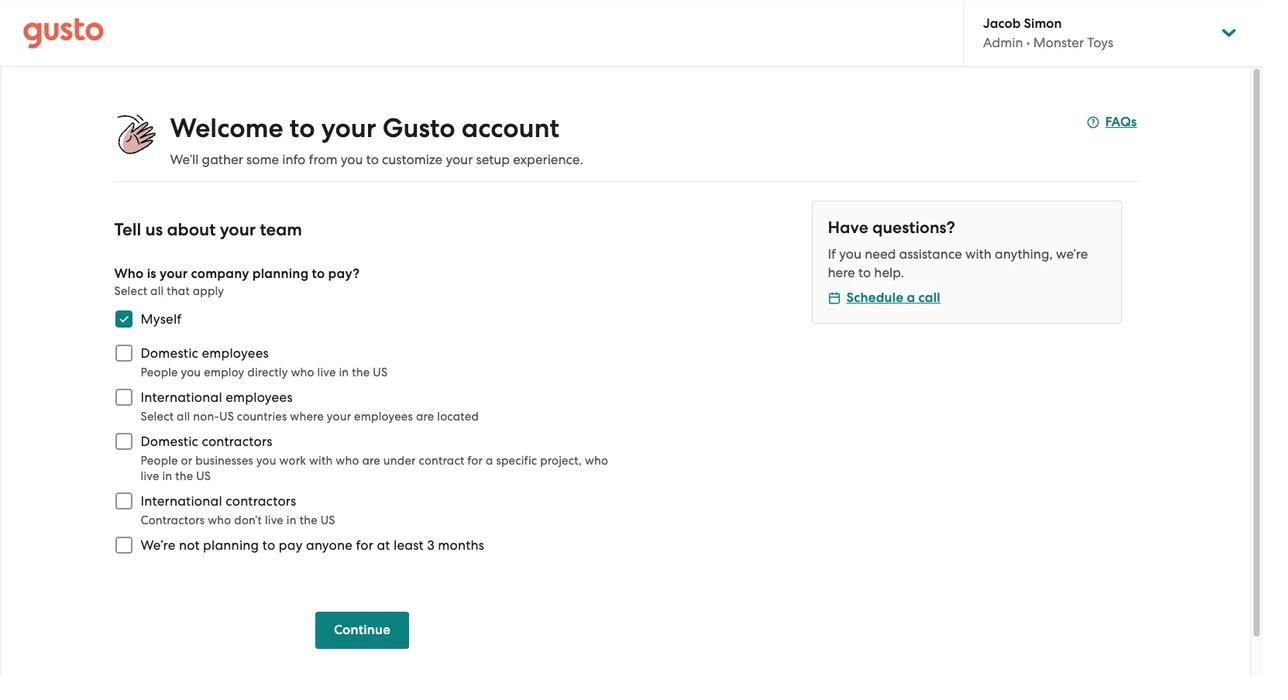 Task type: describe. For each thing, give the bounding box(es) containing it.
your left setup
[[446, 152, 473, 167]]

employ
[[204, 366, 244, 380]]

from
[[309, 152, 338, 167]]

gather
[[202, 152, 243, 167]]

non-
[[193, 410, 219, 424]]

you inside people or businesses you work with who are under contract for a specific project, who live in the us
[[256, 454, 276, 468]]

company
[[191, 266, 249, 282]]

who left under
[[336, 454, 359, 468]]

gusto
[[383, 112, 455, 144]]

if you need assistance with anything, we're here to help.
[[828, 246, 1088, 281]]

welcome
[[170, 112, 283, 144]]

people for domestic contractors
[[141, 454, 178, 468]]

who
[[114, 266, 144, 282]]

with inside if you need assistance with anything, we're here to help.
[[966, 246, 992, 262]]

schedule
[[847, 290, 904, 306]]

who right project, on the bottom
[[585, 454, 609, 468]]

months
[[438, 538, 484, 553]]

people or businesses you work with who are under contract for a specific project, who live in the us
[[141, 454, 609, 484]]

countries
[[237, 410, 287, 424]]

directly
[[247, 366, 288, 380]]

located
[[437, 410, 479, 424]]

to inside if you need assistance with anything, we're here to help.
[[859, 265, 871, 281]]

international employees
[[141, 390, 293, 405]]

live inside people or businesses you work with who are under contract for a specific project, who live in the us
[[141, 470, 159, 484]]

assistance
[[899, 246, 962, 262]]

2 horizontal spatial in
[[339, 366, 349, 380]]

1 vertical spatial planning
[[203, 538, 259, 553]]

1 horizontal spatial in
[[287, 514, 297, 528]]

contractors
[[141, 514, 205, 528]]

experience.
[[513, 152, 583, 167]]

home image
[[23, 17, 104, 48]]

domestic for domestic employees
[[141, 346, 198, 361]]

questions?
[[873, 218, 955, 238]]

jacob simon admin • monster toys
[[983, 15, 1114, 50]]

continue button
[[315, 612, 409, 649]]

all inside the who is your company planning to pay? select all that apply
[[150, 284, 164, 298]]

pay
[[279, 538, 303, 553]]

continue
[[334, 622, 391, 639]]

about
[[167, 219, 216, 240]]

your inside the who is your company planning to pay? select all that apply
[[160, 266, 188, 282]]

we're not planning to pay anyone for at least 3 months
[[141, 538, 484, 553]]

tell us about your team
[[114, 219, 302, 240]]

not
[[179, 538, 200, 553]]

to up info
[[290, 112, 315, 144]]

pay?
[[328, 266, 360, 282]]

us
[[145, 219, 163, 240]]

2 horizontal spatial live
[[317, 366, 336, 380]]

for inside people or businesses you work with who are under contract for a specific project, who live in the us
[[468, 454, 483, 468]]

monster
[[1034, 35, 1084, 50]]

is
[[147, 266, 156, 282]]

to inside the who is your company planning to pay? select all that apply
[[312, 266, 325, 282]]

your up from
[[321, 112, 376, 144]]

account
[[462, 112, 559, 144]]

jacob
[[983, 15, 1021, 32]]

domestic for domestic contractors
[[141, 434, 198, 449]]

your left team
[[220, 219, 256, 240]]

We're not planning to pay anyone for at least 3 months checkbox
[[107, 529, 141, 563]]

International contractors checkbox
[[107, 484, 141, 518]]

international contractors
[[141, 494, 296, 509]]

employees for domestic employees
[[202, 346, 269, 361]]

you inside if you need assistance with anything, we're here to help.
[[839, 246, 862, 262]]

to left customize
[[366, 152, 379, 167]]

or
[[181, 454, 192, 468]]

1 vertical spatial for
[[356, 538, 374, 553]]

you inside welcome to your gusto account we'll gather some info from you to customize your setup experience.
[[341, 152, 363, 167]]

Myself checkbox
[[107, 302, 141, 336]]



Task type: locate. For each thing, give the bounding box(es) containing it.
you left work
[[256, 454, 276, 468]]

0 horizontal spatial all
[[150, 284, 164, 298]]

with right work
[[309, 454, 333, 468]]

in
[[339, 366, 349, 380], [162, 470, 172, 484], [287, 514, 297, 528]]

0 vertical spatial are
[[416, 410, 434, 424]]

are left under
[[362, 454, 380, 468]]

for right contract
[[468, 454, 483, 468]]

1 vertical spatial people
[[141, 454, 178, 468]]

with
[[966, 246, 992, 262], [309, 454, 333, 468]]

people for domestic employees
[[141, 366, 178, 380]]

planning inside the who is your company planning to pay? select all that apply
[[252, 266, 309, 282]]

don't
[[234, 514, 262, 528]]

in up contractors
[[162, 470, 172, 484]]

0 vertical spatial the
[[352, 366, 370, 380]]

team
[[260, 219, 302, 240]]

contractors up don't
[[226, 494, 296, 509]]

who
[[291, 366, 314, 380], [336, 454, 359, 468], [585, 454, 609, 468], [208, 514, 231, 528]]

1 vertical spatial employees
[[226, 390, 293, 405]]

people left the or
[[141, 454, 178, 468]]

0 horizontal spatial a
[[486, 454, 493, 468]]

select up domestic contractors checkbox
[[141, 410, 174, 424]]

call
[[919, 290, 941, 306]]

1 international from the top
[[141, 390, 222, 405]]

who right directly
[[291, 366, 314, 380]]

2 domestic from the top
[[141, 434, 198, 449]]

you right from
[[341, 152, 363, 167]]

have questions?
[[828, 218, 955, 238]]

0 horizontal spatial in
[[162, 470, 172, 484]]

1 vertical spatial domestic
[[141, 434, 198, 449]]

project,
[[540, 454, 582, 468]]

have
[[828, 218, 869, 238]]

employees up under
[[354, 410, 413, 424]]

contractors who don't live in the us
[[141, 514, 335, 528]]

setup
[[476, 152, 510, 167]]

the up select all non-us countries where your employees are located
[[352, 366, 370, 380]]

some
[[246, 152, 279, 167]]

contractors for domestic contractors
[[202, 434, 273, 449]]

a inside people or businesses you work with who are under contract for a specific project, who live in the us
[[486, 454, 493, 468]]

1 vertical spatial live
[[141, 470, 159, 484]]

faqs button
[[1087, 113, 1137, 132]]

employees
[[202, 346, 269, 361], [226, 390, 293, 405], [354, 410, 413, 424]]

0 vertical spatial people
[[141, 366, 178, 380]]

international for international employees
[[141, 390, 222, 405]]

schedule a call
[[847, 290, 941, 306]]

0 vertical spatial employees
[[202, 346, 269, 361]]

1 vertical spatial all
[[177, 410, 190, 424]]

2 vertical spatial in
[[287, 514, 297, 528]]

we're
[[1056, 246, 1088, 262]]

0 horizontal spatial for
[[356, 538, 374, 553]]

0 vertical spatial domestic
[[141, 346, 198, 361]]

0 vertical spatial all
[[150, 284, 164, 298]]

people inside people or businesses you work with who are under contract for a specific project, who live in the us
[[141, 454, 178, 468]]

all
[[150, 284, 164, 298], [177, 410, 190, 424]]

the up we're not planning to pay anyone for at least 3 months
[[300, 514, 318, 528]]

0 vertical spatial in
[[339, 366, 349, 380]]

we're
[[141, 538, 176, 553]]

you right if
[[839, 246, 862, 262]]

contractors
[[202, 434, 273, 449], [226, 494, 296, 509]]

1 horizontal spatial are
[[416, 410, 434, 424]]

•
[[1027, 35, 1030, 50]]

you
[[341, 152, 363, 167], [839, 246, 862, 262], [181, 366, 201, 380], [256, 454, 276, 468]]

all down is
[[150, 284, 164, 298]]

who down international contractors
[[208, 514, 231, 528]]

0 vertical spatial select
[[114, 284, 147, 298]]

domestic down myself
[[141, 346, 198, 361]]

0 vertical spatial with
[[966, 246, 992, 262]]

1 horizontal spatial all
[[177, 410, 190, 424]]

1 vertical spatial are
[[362, 454, 380, 468]]

people
[[141, 366, 178, 380], [141, 454, 178, 468]]

with left anything,
[[966, 246, 992, 262]]

0 horizontal spatial the
[[175, 470, 193, 484]]

to left pay? at top left
[[312, 266, 325, 282]]

2 vertical spatial employees
[[354, 410, 413, 424]]

planning
[[252, 266, 309, 282], [203, 538, 259, 553]]

select down who
[[114, 284, 147, 298]]

us
[[373, 366, 388, 380], [219, 410, 234, 424], [196, 470, 211, 484], [321, 514, 335, 528]]

toys
[[1088, 35, 1114, 50]]

in up pay
[[287, 514, 297, 528]]

domestic employees
[[141, 346, 269, 361]]

need
[[865, 246, 896, 262]]

1 horizontal spatial a
[[907, 290, 916, 306]]

for
[[468, 454, 483, 468], [356, 538, 374, 553]]

the
[[352, 366, 370, 380], [175, 470, 193, 484], [300, 514, 318, 528]]

1 horizontal spatial for
[[468, 454, 483, 468]]

specific
[[496, 454, 537, 468]]

work
[[279, 454, 306, 468]]

1 horizontal spatial live
[[265, 514, 284, 528]]

0 vertical spatial planning
[[252, 266, 309, 282]]

apply
[[193, 284, 224, 298]]

schedule a call button
[[828, 289, 941, 308]]

in inside people or businesses you work with who are under contract for a specific project, who live in the us
[[162, 470, 172, 484]]

1 horizontal spatial the
[[300, 514, 318, 528]]

businesses
[[195, 454, 253, 468]]

live
[[317, 366, 336, 380], [141, 470, 159, 484], [265, 514, 284, 528]]

employees up 'countries'
[[226, 390, 293, 405]]

all left non-
[[177, 410, 190, 424]]

2 vertical spatial live
[[265, 514, 284, 528]]

Domestic contractors checkbox
[[107, 425, 141, 459]]

2 vertical spatial the
[[300, 514, 318, 528]]

1 people from the top
[[141, 366, 178, 380]]

simon
[[1024, 15, 1062, 32]]

are left located
[[416, 410, 434, 424]]

contractors up businesses
[[202, 434, 273, 449]]

live up international contractors option
[[141, 470, 159, 484]]

2 people from the top
[[141, 454, 178, 468]]

you down the domestic employees
[[181, 366, 201, 380]]

live right don't
[[265, 514, 284, 528]]

to
[[290, 112, 315, 144], [366, 152, 379, 167], [859, 265, 871, 281], [312, 266, 325, 282], [263, 538, 275, 553]]

anyone
[[306, 538, 353, 553]]

to left pay
[[263, 538, 275, 553]]

tell
[[114, 219, 141, 240]]

myself
[[141, 312, 182, 327]]

info
[[282, 152, 306, 167]]

0 vertical spatial live
[[317, 366, 336, 380]]

customize
[[382, 152, 443, 167]]

select all non-us countries where your employees are located
[[141, 410, 479, 424]]

live up select all non-us countries where your employees are located
[[317, 366, 336, 380]]

international up contractors
[[141, 494, 222, 509]]

that
[[167, 284, 190, 298]]

people you employ directly who live in the us
[[141, 366, 388, 380]]

admin
[[983, 35, 1023, 50]]

0 horizontal spatial with
[[309, 454, 333, 468]]

1 vertical spatial international
[[141, 494, 222, 509]]

0 vertical spatial a
[[907, 290, 916, 306]]

who is your company planning to pay? select all that apply
[[114, 266, 360, 298]]

0 horizontal spatial live
[[141, 470, 159, 484]]

here
[[828, 265, 855, 281]]

least
[[394, 538, 424, 553]]

where
[[290, 410, 324, 424]]

the inside people or businesses you work with who are under contract for a specific project, who live in the us
[[175, 470, 193, 484]]

Domestic employees checkbox
[[107, 336, 141, 370]]

2 horizontal spatial the
[[352, 366, 370, 380]]

select inside the who is your company planning to pay? select all that apply
[[114, 284, 147, 298]]

contractors for international contractors
[[226, 494, 296, 509]]

1 vertical spatial with
[[309, 454, 333, 468]]

domestic up the or
[[141, 434, 198, 449]]

1 vertical spatial select
[[141, 410, 174, 424]]

0 horizontal spatial are
[[362, 454, 380, 468]]

employees up employ on the bottom left
[[202, 346, 269, 361]]

your right where
[[327, 410, 351, 424]]

0 vertical spatial international
[[141, 390, 222, 405]]

a left the call
[[907, 290, 916, 306]]

1 horizontal spatial with
[[966, 246, 992, 262]]

we'll
[[170, 152, 199, 167]]

International employees checkbox
[[107, 381, 141, 415]]

are
[[416, 410, 434, 424], [362, 454, 380, 468]]

international
[[141, 390, 222, 405], [141, 494, 222, 509]]

people up international employees "option"
[[141, 366, 178, 380]]

your
[[321, 112, 376, 144], [446, 152, 473, 167], [220, 219, 256, 240], [160, 266, 188, 282], [327, 410, 351, 424]]

1 vertical spatial a
[[486, 454, 493, 468]]

2 international from the top
[[141, 494, 222, 509]]

if
[[828, 246, 836, 262]]

3
[[427, 538, 435, 553]]

planning down contractors who don't live in the us
[[203, 538, 259, 553]]

0 vertical spatial contractors
[[202, 434, 273, 449]]

1 vertical spatial contractors
[[226, 494, 296, 509]]

contract
[[419, 454, 465, 468]]

at
[[377, 538, 390, 553]]

1 vertical spatial in
[[162, 470, 172, 484]]

in up select all non-us countries where your employees are located
[[339, 366, 349, 380]]

your up that
[[160, 266, 188, 282]]

planning down team
[[252, 266, 309, 282]]

domestic
[[141, 346, 198, 361], [141, 434, 198, 449]]

a left specific
[[486, 454, 493, 468]]

help.
[[874, 265, 904, 281]]

with inside people or businesses you work with who are under contract for a specific project, who live in the us
[[309, 454, 333, 468]]

employees for international employees
[[226, 390, 293, 405]]

a inside button
[[907, 290, 916, 306]]

international up non-
[[141, 390, 222, 405]]

are inside people or businesses you work with who are under contract for a specific project, who live in the us
[[362, 454, 380, 468]]

0 vertical spatial for
[[468, 454, 483, 468]]

1 vertical spatial the
[[175, 470, 193, 484]]

for left the 'at'
[[356, 538, 374, 553]]

faqs
[[1106, 114, 1137, 130]]

us inside people or businesses you work with who are under contract for a specific project, who live in the us
[[196, 470, 211, 484]]

welcome to your gusto account we'll gather some info from you to customize your setup experience.
[[170, 112, 583, 167]]

international for international contractors
[[141, 494, 222, 509]]

the down the or
[[175, 470, 193, 484]]

1 domestic from the top
[[141, 346, 198, 361]]

a
[[907, 290, 916, 306], [486, 454, 493, 468]]

domestic contractors
[[141, 434, 273, 449]]

to right "here"
[[859, 265, 871, 281]]

under
[[383, 454, 416, 468]]

anything,
[[995, 246, 1053, 262]]



Task type: vqa. For each thing, say whether or not it's contained in the screenshot.
welcome to your gusto account we'll gather some info from you to customize your setup experience.
yes



